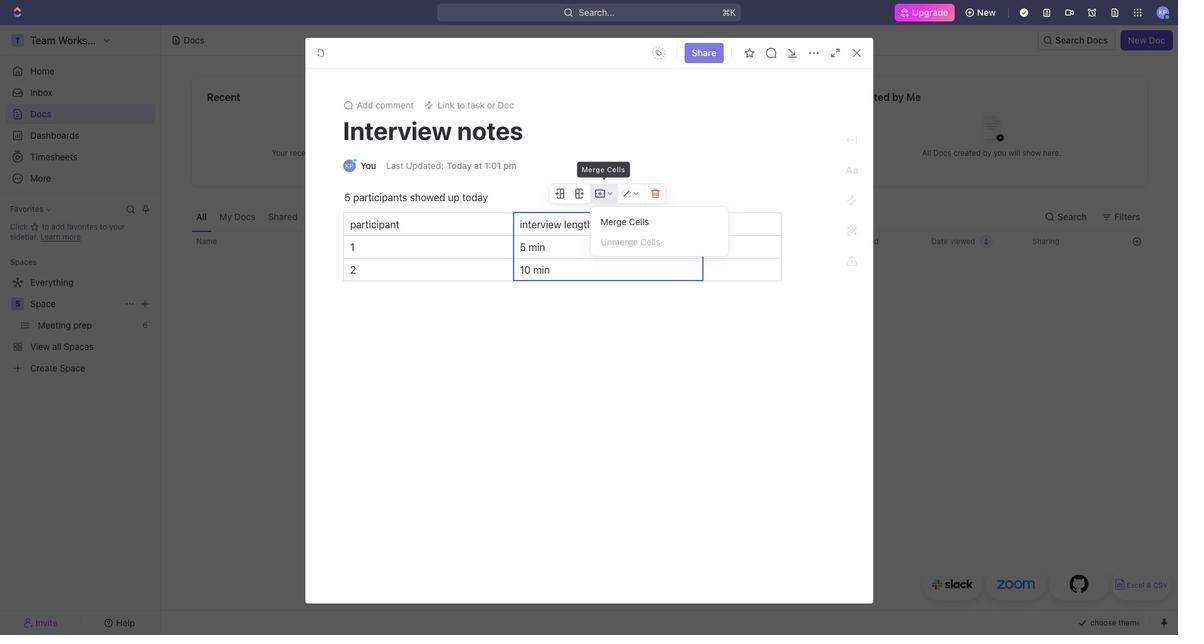 Task type: vqa. For each thing, say whether or not it's contained in the screenshot.
the bottommost off image
no



Task type: locate. For each thing, give the bounding box(es) containing it.
new
[[977, 7, 996, 18], [1128, 35, 1147, 45]]

1 vertical spatial all
[[196, 211, 207, 222]]

0 vertical spatial min
[[528, 242, 545, 253]]

cells inside merge cells button
[[629, 216, 649, 227]]

learn more link
[[41, 232, 81, 242]]

1 horizontal spatial here.
[[1043, 148, 1061, 157]]

min right 10
[[533, 264, 550, 276]]

assigned
[[411, 211, 450, 222]]

5
[[344, 192, 350, 203], [520, 242, 526, 253]]

1 show from the left
[[384, 148, 403, 157]]

interview
[[343, 116, 452, 145]]

cells inside unmerge cells 'button'
[[640, 236, 660, 247]]

notes
[[457, 116, 523, 145]]

search inside button
[[1056, 35, 1085, 45]]

merge up unmerge
[[601, 216, 627, 227]]

add comment
[[357, 100, 414, 110]]

today
[[447, 160, 472, 171]]

docs
[[184, 35, 205, 45], [1087, 35, 1108, 45], [30, 109, 51, 119], [350, 148, 368, 157], [934, 148, 952, 157], [234, 211, 256, 222]]

new button
[[960, 3, 1004, 23]]

1 will from the left
[[370, 148, 382, 157]]

excel
[[1127, 582, 1145, 590]]

invite user image
[[23, 618, 33, 629]]

row
[[191, 232, 1148, 252], [191, 300, 1148, 466]]

1 row from the top
[[191, 232, 1148, 252]]

search
[[1056, 35, 1085, 45], [1058, 211, 1087, 222]]

show right the 'you' on the top of the page
[[1023, 148, 1041, 157]]

shared
[[268, 211, 298, 222]]

5 min
[[520, 242, 545, 253]]

all
[[922, 148, 931, 157], [196, 211, 207, 222]]

your
[[109, 222, 125, 232]]

0 horizontal spatial 5
[[344, 192, 350, 203]]

cells
[[607, 165, 625, 173], [629, 216, 649, 227], [640, 236, 660, 247]]

min up 10 min
[[528, 242, 545, 253]]

new right upgrade
[[977, 7, 996, 18]]

all left my
[[196, 211, 207, 222]]

1 date from the left
[[831, 237, 847, 246]]

0 vertical spatial new
[[977, 7, 996, 18]]

table
[[191, 232, 1148, 466]]

1 horizontal spatial all
[[922, 148, 931, 157]]

10 min
[[520, 264, 550, 276]]

1 to from the left
[[42, 222, 49, 232]]

0 vertical spatial merge cells
[[582, 165, 625, 173]]

1 horizontal spatial date
[[932, 237, 948, 246]]

will down interview
[[370, 148, 382, 157]]

will right the 'you' on the top of the page
[[1009, 148, 1020, 157]]

cells up the unmerge cells
[[629, 216, 649, 227]]

by left me
[[892, 92, 904, 103]]

2 date from the left
[[932, 237, 948, 246]]

merge cells button
[[595, 211, 723, 232]]

cells for merge cells button
[[629, 216, 649, 227]]

learn more
[[41, 232, 81, 242]]

0 vertical spatial merge
[[582, 165, 605, 173]]

all inside button
[[196, 211, 207, 222]]

to add favorites to your sidebar.
[[10, 222, 125, 242]]

to
[[42, 222, 49, 232], [100, 222, 107, 232]]

search docs
[[1056, 35, 1108, 45]]

new doc
[[1128, 35, 1166, 45]]

length
[[564, 219, 593, 230]]

tab list
[[191, 202, 504, 232]]

date for date viewed
[[932, 237, 948, 246]]

0 horizontal spatial new
[[977, 7, 996, 18]]

cells down merge cells button
[[640, 236, 660, 247]]

search for search
[[1058, 211, 1087, 222]]

1 vertical spatial min
[[533, 264, 550, 276]]

new left 'doc'
[[1128, 35, 1147, 45]]

merge cells inside button
[[601, 216, 649, 227]]

1
[[350, 242, 354, 253]]

search inside button
[[1058, 211, 1087, 222]]

1 horizontal spatial 5
[[520, 242, 526, 253]]

here. up updated:
[[405, 148, 423, 157]]

1 horizontal spatial will
[[1009, 148, 1020, 157]]

at
[[474, 160, 482, 171]]

0 horizontal spatial all
[[196, 211, 207, 222]]

date left updated
[[831, 237, 847, 246]]

merge cells up unmerge
[[601, 216, 649, 227]]

1 vertical spatial new
[[1128, 35, 1147, 45]]

min
[[528, 242, 545, 253], [533, 264, 550, 276]]

0 vertical spatial search
[[1056, 35, 1085, 45]]

merge
[[582, 165, 605, 173], [601, 216, 627, 227]]

0 vertical spatial all
[[922, 148, 931, 157]]

all left created
[[922, 148, 931, 157]]

1 vertical spatial merge
[[601, 216, 627, 227]]

1 horizontal spatial by
[[983, 148, 992, 157]]

2 vertical spatial cells
[[640, 236, 660, 247]]

invite
[[36, 618, 58, 628]]

updated
[[849, 237, 879, 246]]

new inside new doc button
[[1128, 35, 1147, 45]]

0 vertical spatial by
[[892, 92, 904, 103]]

1 vertical spatial merge cells
[[601, 216, 649, 227]]

your recently opened docs will show here.
[[272, 148, 423, 157]]

cells up the none icon at right
[[607, 165, 625, 173]]

sidebar navigation
[[0, 25, 161, 636]]

1 horizontal spatial to
[[100, 222, 107, 232]]

participant
[[350, 219, 399, 230]]

by
[[892, 92, 904, 103], [983, 148, 992, 157]]

1 vertical spatial cells
[[629, 216, 649, 227]]

new for new doc
[[1128, 35, 1147, 45]]

share
[[692, 47, 717, 58]]

show
[[384, 148, 403, 157], [1023, 148, 1041, 157]]

5 up 10
[[520, 242, 526, 253]]

sharing
[[1033, 237, 1060, 246]]

0 horizontal spatial to
[[42, 222, 49, 232]]

last
[[386, 160, 404, 171]]

opened
[[321, 148, 348, 157]]

1 vertical spatial 5
[[520, 242, 526, 253]]

learn
[[41, 232, 61, 242]]

0 horizontal spatial date
[[831, 237, 847, 246]]

assigned button
[[406, 202, 455, 232]]

merge cells
[[582, 165, 625, 173], [601, 216, 649, 227]]

date left viewed
[[932, 237, 948, 246]]

1 vertical spatial search
[[1058, 211, 1087, 222]]

1 horizontal spatial show
[[1023, 148, 1041, 157]]

5 left participants
[[344, 192, 350, 203]]

my docs
[[219, 211, 256, 222]]

0 vertical spatial 5
[[344, 192, 350, 203]]

merge up "length"
[[582, 165, 605, 173]]

tab list containing all
[[191, 202, 504, 232]]

show up last
[[384, 148, 403, 157]]

all for all
[[196, 211, 207, 222]]

new inside new button
[[977, 7, 996, 18]]

1 here. from the left
[[405, 148, 423, 157]]

home link
[[5, 61, 155, 81]]

home
[[30, 66, 54, 76]]

0 horizontal spatial will
[[370, 148, 382, 157]]

0 horizontal spatial show
[[384, 148, 403, 157]]

new for new
[[977, 7, 996, 18]]

0 horizontal spatial by
[[892, 92, 904, 103]]

0 vertical spatial row
[[191, 232, 1148, 252]]

invite button
[[5, 614, 76, 632]]

date viewed button
[[924, 232, 1001, 252]]

docs inside my docs button
[[234, 211, 256, 222]]

will
[[370, 148, 382, 157], [1009, 148, 1020, 157]]

1 horizontal spatial new
[[1128, 35, 1147, 45]]

date
[[831, 237, 847, 246], [932, 237, 948, 246]]

5 for 5 min
[[520, 242, 526, 253]]

date updated button
[[823, 232, 887, 252]]

excel & csv
[[1127, 582, 1168, 590]]

0 horizontal spatial here.
[[405, 148, 423, 157]]

here.
[[405, 148, 423, 157], [1043, 148, 1061, 157]]

by left the 'you' on the top of the page
[[983, 148, 992, 157]]

to up learn
[[42, 222, 49, 232]]

created
[[852, 92, 890, 103]]

space
[[30, 299, 56, 309]]

to left 'your'
[[100, 222, 107, 232]]

here. right the 'you' on the top of the page
[[1043, 148, 1061, 157]]

merge cells up the none icon at right
[[582, 165, 625, 173]]

1 vertical spatial row
[[191, 300, 1148, 466]]

more
[[63, 232, 81, 242]]

your
[[272, 148, 288, 157]]



Task type: describe. For each thing, give the bounding box(es) containing it.
space link
[[30, 294, 120, 314]]

min for 5 min
[[528, 242, 545, 253]]

all for all docs created by you will show here.
[[922, 148, 931, 157]]

inbox
[[30, 87, 52, 98]]

click
[[10, 222, 30, 232]]

recent
[[207, 92, 241, 103]]

new doc button
[[1121, 30, 1173, 50]]

s
[[15, 299, 20, 309]]

my docs button
[[214, 202, 261, 232]]

min for 10 min
[[533, 264, 550, 276]]

1 vertical spatial by
[[983, 148, 992, 157]]

recently
[[290, 148, 319, 157]]

you
[[994, 148, 1007, 157]]

me
[[907, 92, 921, 103]]

space, , element
[[11, 298, 24, 311]]

search...
[[579, 7, 615, 18]]

unmerge
[[601, 236, 638, 247]]

row containing name
[[191, 232, 1148, 252]]

favorites
[[67, 222, 98, 232]]

cells for unmerge cells 'button'
[[640, 236, 660, 247]]

2
[[350, 264, 356, 276]]

last updated: today at 1:01 pm
[[386, 160, 517, 171]]

5 for 5 participants showed up today
[[344, 192, 350, 203]]

workspace button
[[347, 202, 403, 232]]

search docs button
[[1038, 30, 1116, 50]]

⌘k
[[722, 7, 736, 18]]

&
[[1147, 582, 1152, 590]]

10
[[520, 264, 530, 276]]

upgrade link
[[895, 4, 955, 21]]

favorites
[[10, 204, 43, 214]]

unmerge cells button
[[595, 232, 723, 252]]

sidebar.
[[10, 232, 38, 242]]

viewed
[[950, 237, 975, 246]]

favorites button
[[5, 202, 56, 217]]

table containing name
[[191, 232, 1148, 466]]

date viewed
[[932, 237, 975, 246]]

no created by me docs image
[[967, 105, 1017, 156]]

location
[[558, 237, 588, 246]]

0 vertical spatial cells
[[607, 165, 625, 173]]

timesheets link
[[5, 147, 155, 167]]

csv
[[1154, 582, 1168, 590]]

date for date updated
[[831, 237, 847, 246]]

interview length
[[520, 219, 593, 230]]

name
[[196, 237, 217, 246]]

none image
[[622, 189, 631, 198]]

search for search docs
[[1056, 35, 1085, 45]]

participants
[[353, 192, 407, 203]]

comment
[[376, 100, 414, 110]]

workspace
[[352, 211, 398, 222]]

dashboards
[[30, 130, 79, 141]]

unmerge cells
[[601, 236, 660, 247]]

2 here. from the left
[[1043, 148, 1061, 157]]

pm
[[504, 160, 517, 171]]

created by me
[[852, 92, 921, 103]]

2 to from the left
[[100, 222, 107, 232]]

archived button
[[457, 202, 504, 232]]

excel & csv link
[[1112, 569, 1172, 601]]

add
[[357, 100, 373, 110]]

showed
[[410, 192, 445, 203]]

docs link
[[5, 104, 155, 124]]

upgrade
[[912, 7, 948, 18]]

all button
[[191, 202, 212, 232]]

archived
[[462, 211, 499, 222]]

1:01
[[485, 160, 501, 171]]

merge inside merge cells button
[[601, 216, 627, 227]]

2 row from the top
[[191, 300, 1148, 466]]

add
[[51, 222, 65, 232]]

2 show from the left
[[1023, 148, 1041, 157]]

docs inside "docs" link
[[30, 109, 51, 119]]

doc
[[1149, 35, 1166, 45]]

5 participants showed up today
[[344, 192, 488, 203]]

interview
[[520, 219, 561, 230]]

my
[[219, 211, 232, 222]]

no recent docs image
[[322, 105, 373, 156]]

interview notes
[[343, 116, 523, 145]]

docs inside search docs button
[[1087, 35, 1108, 45]]

2 will from the left
[[1009, 148, 1020, 157]]

dashboards link
[[5, 126, 155, 146]]

inbox link
[[5, 83, 155, 103]]

today
[[462, 192, 488, 203]]

date updated
[[831, 237, 879, 246]]

up
[[448, 192, 459, 203]]

timesheets
[[30, 151, 77, 162]]

spaces
[[10, 258, 37, 267]]

created
[[954, 148, 981, 157]]

updated:
[[406, 160, 444, 171]]

shared button
[[263, 202, 303, 232]]

search button
[[1040, 207, 1095, 227]]



